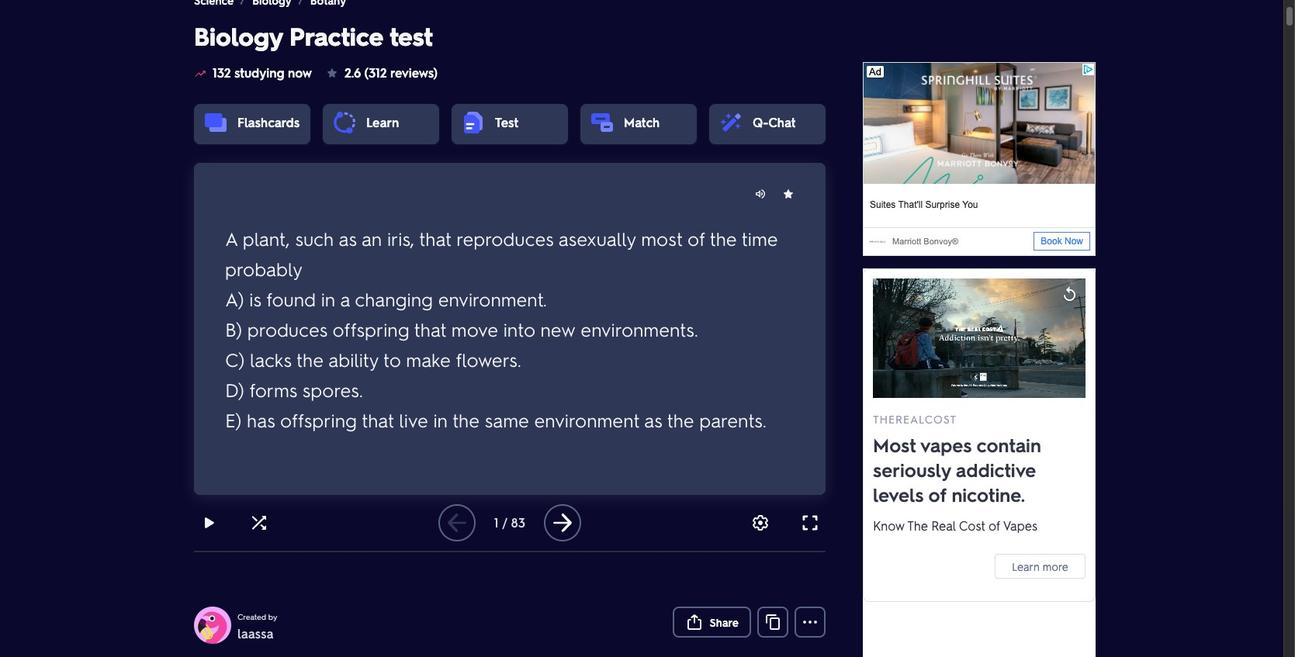 Task type: locate. For each thing, give the bounding box(es) containing it.
0 vertical spatial advertisement region
[[863, 62, 1096, 256]]

arrow right image
[[551, 511, 575, 536]]

0 vertical spatial offspring
[[333, 317, 410, 341]]

that
[[420, 226, 452, 250], [415, 317, 447, 341], [362, 408, 394, 432]]

star filled image left 2.6
[[326, 67, 339, 79]]

1 vertical spatial advertisement region
[[863, 269, 1096, 658]]

probably
[[225, 257, 303, 281]]

parents.
[[700, 408, 767, 432]]

a
[[225, 226, 238, 250]]

match
[[624, 114, 660, 130]]

ability
[[329, 347, 379, 372]]

is
[[249, 287, 261, 311]]

that right iris,
[[420, 226, 452, 250]]

as right environment
[[645, 408, 663, 432]]

most
[[642, 226, 683, 250]]

chat
[[769, 114, 796, 130]]

1
[[495, 515, 499, 531]]

star filled image
[[326, 67, 339, 79], [783, 188, 795, 200]]

slash forward image
[[295, 0, 307, 6]]

more horizontal image
[[801, 613, 820, 632]]

as
[[339, 226, 357, 250], [645, 408, 663, 432]]

/
[[503, 515, 508, 531]]

(312
[[365, 64, 387, 81]]

offspring
[[333, 317, 410, 341], [280, 408, 357, 432]]

e)
[[225, 408, 242, 432]]

the left same
[[453, 408, 480, 432]]

flashcards
[[238, 114, 300, 130]]

reproduces
[[457, 226, 554, 250]]

1 vertical spatial offspring
[[280, 408, 357, 432]]

in right live
[[434, 408, 448, 432]]

0 horizontal spatial star filled image
[[326, 67, 339, 79]]

in left a
[[321, 287, 336, 311]]

changing
[[355, 287, 433, 311]]

star filled image inside 2.6 (312 reviews) "button"
[[326, 67, 339, 79]]

forms
[[249, 378, 297, 402]]

live
[[399, 408, 428, 432]]

of
[[688, 226, 705, 250]]

lacks
[[250, 347, 292, 372]]

1 vertical spatial star filled image
[[783, 188, 795, 200]]

laassa link
[[238, 625, 280, 644]]

to
[[384, 347, 401, 372]]

studying
[[234, 64, 285, 81]]

0 horizontal spatial as
[[339, 226, 357, 250]]

environment
[[535, 408, 640, 432]]

fullscreen image
[[801, 514, 820, 533]]

offspring up ability
[[333, 317, 410, 341]]

biology
[[194, 19, 283, 52]]

iris,
[[387, 226, 415, 250]]

laassa
[[238, 626, 274, 642]]

1 horizontal spatial as
[[645, 408, 663, 432]]

that left live
[[362, 408, 394, 432]]

play image
[[200, 514, 219, 533]]

2 vertical spatial that
[[362, 408, 394, 432]]

the right of
[[710, 226, 737, 250]]

found
[[266, 287, 316, 311]]

q-
[[753, 114, 769, 130]]

reviews)
[[391, 64, 438, 81]]

test
[[390, 19, 433, 52]]

options image
[[752, 514, 770, 533]]

environment.
[[438, 287, 547, 311]]

offspring down spores.
[[280, 408, 357, 432]]

as left an
[[339, 226, 357, 250]]

132
[[213, 64, 231, 81]]

that up make at the bottom of page
[[415, 317, 447, 341]]

1 horizontal spatial star filled image
[[783, 188, 795, 200]]

the
[[710, 226, 737, 250], [297, 347, 324, 372], [453, 408, 480, 432], [668, 408, 695, 432]]

0 vertical spatial star filled image
[[326, 67, 339, 79]]

1 vertical spatial that
[[415, 317, 447, 341]]

0 vertical spatial in
[[321, 287, 336, 311]]

a plant, such as an iris, that reproduces asexually most of the time probably a) is found in a changing environment. b) produces offspring that move into new environments. c) lacks the ability to make flowers. d) forms spores. e) has offspring that live in the same environment as the parents.
[[225, 226, 778, 432]]

in
[[321, 287, 336, 311], [434, 408, 448, 432]]

advertisement region
[[863, 62, 1096, 256], [863, 269, 1096, 658]]

biology practice test
[[194, 19, 433, 52]]

1 vertical spatial in
[[434, 408, 448, 432]]

2.6
[[345, 64, 361, 81]]

move
[[452, 317, 498, 341]]

created
[[238, 612, 266, 622]]

match link
[[624, 114, 660, 130]]

by
[[268, 612, 277, 622]]

q-chat link
[[753, 114, 796, 130]]

learn
[[366, 114, 399, 130]]

sound image
[[755, 188, 767, 200]]

star filled image right sound image
[[783, 188, 795, 200]]



Task type: describe. For each thing, give the bounding box(es) containing it.
star filled image
[[783, 188, 795, 200]]

1 / 83
[[495, 515, 526, 531]]

learn link
[[366, 114, 399, 130]]

share
[[710, 616, 739, 630]]

an
[[362, 226, 382, 250]]

produces
[[248, 317, 328, 341]]

0 vertical spatial as
[[339, 226, 357, 250]]

make
[[406, 347, 451, 372]]

such
[[295, 226, 334, 250]]

1 horizontal spatial in
[[434, 408, 448, 432]]

2.6 (312 reviews)
[[345, 64, 438, 81]]

has
[[247, 408, 275, 432]]

arrow left image
[[445, 511, 470, 536]]

new
[[541, 317, 576, 341]]

83
[[511, 515, 526, 531]]

asexually
[[559, 226, 636, 250]]

plant,
[[243, 226, 290, 250]]

sound image
[[755, 188, 767, 200]]

test link
[[495, 114, 519, 130]]

into
[[504, 317, 536, 341]]

same
[[485, 408, 529, 432]]

time
[[742, 226, 778, 250]]

practice
[[290, 19, 384, 52]]

the down produces at the left of page
[[297, 347, 324, 372]]

flowers.
[[456, 347, 522, 372]]

0 vertical spatial that
[[420, 226, 452, 250]]

e
[[503, 313, 517, 346]]

profile picture image
[[194, 607, 231, 644]]

options element
[[673, 607, 826, 638]]

now
[[288, 64, 312, 81]]

flashcards link
[[238, 114, 300, 130]]

environments.
[[581, 317, 699, 341]]

shuffle image
[[250, 514, 269, 533]]

share ios image
[[685, 613, 704, 632]]

1 vertical spatial as
[[645, 408, 663, 432]]

the left parents.
[[668, 408, 695, 432]]

2 advertisement region from the top
[[863, 269, 1096, 658]]

slash forward image
[[237, 0, 249, 6]]

share button
[[673, 607, 752, 638]]

a plant, such as an iris, that reproduces asexually most of the time probably
a) is found in a changing environment.
b) produces offspring that move into new environments.
c) lacks the ability to make flowers.
d) forms spores.
e) has offspring that live in the same environment as the parents. element
[[225, 207, 795, 452]]

created by laassa
[[238, 612, 277, 642]]

0 horizontal spatial in
[[321, 287, 336, 311]]

1 advertisement region from the top
[[863, 62, 1096, 256]]

132 studying now
[[213, 64, 312, 81]]

a)
[[225, 287, 244, 311]]

q-chat
[[753, 114, 796, 130]]

c)
[[225, 347, 245, 372]]

d)
[[225, 378, 245, 402]]

spores.
[[303, 378, 363, 402]]

2.6 (312 reviews) button
[[325, 54, 440, 92]]

copy image
[[764, 613, 783, 632]]

test
[[495, 114, 519, 130]]

a
[[340, 287, 350, 311]]

b)
[[225, 317, 242, 341]]



Task type: vqa. For each thing, say whether or not it's contained in the screenshot.
Practice
yes



